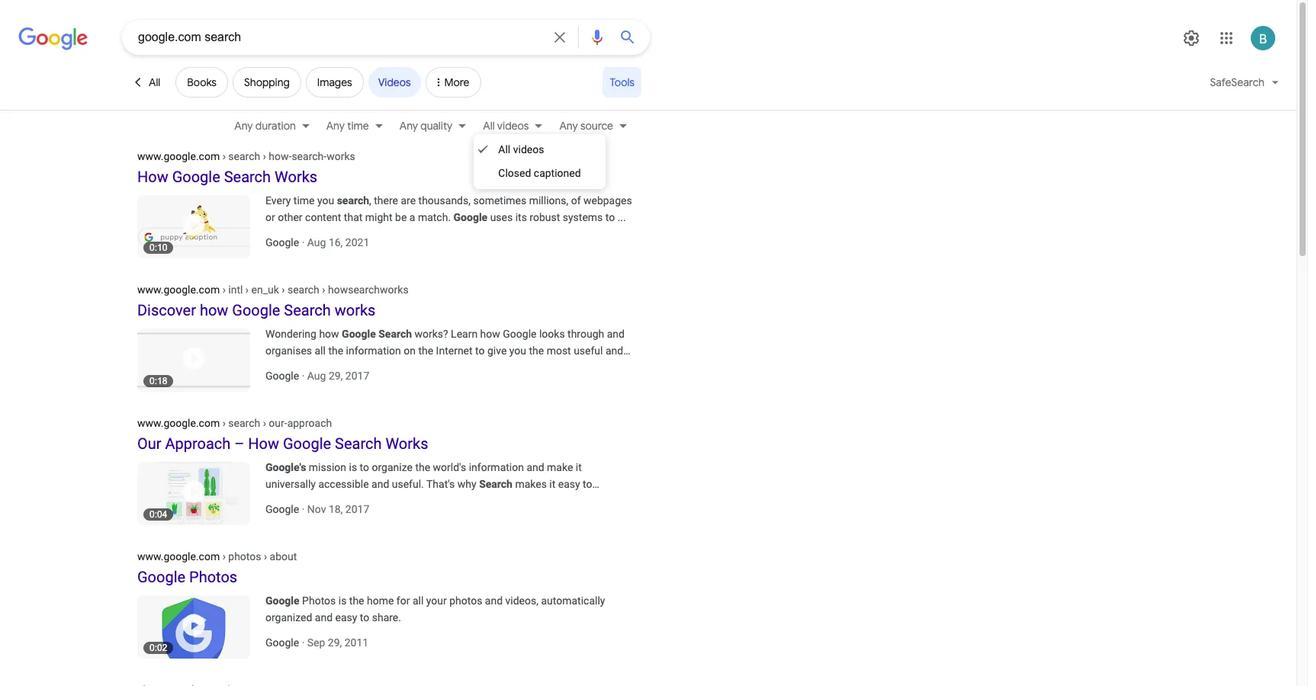 Task type: vqa. For each thing, say whether or not it's contained in the screenshot.
the top $827
no



Task type: describe. For each thing, give the bounding box(es) containing it.
or
[[266, 211, 275, 224]]

search right 'why'
[[479, 478, 513, 491]]

source
[[581, 119, 614, 133]]

uses
[[490, 211, 513, 224]]

match.
[[418, 211, 451, 224]]

1 horizontal spatial works
[[386, 435, 428, 453]]

and up the makes
[[527, 462, 545, 474]]

0:18 link
[[137, 326, 266, 392]]

any for any time
[[326, 119, 345, 133]]

is for our approach – how google search works
[[349, 462, 357, 474]]

more button
[[426, 67, 481, 104]]

it inside makes it easy to discover a broad range ...
[[550, 478, 556, 491]]

all inside popup button
[[483, 119, 495, 133]]

(0.32 seconds)
[[278, 130, 353, 143]]

google down www.google.com › photos › about
[[137, 569, 186, 587]]

› intl › en_uk › search › howsearchworks text field
[[220, 284, 409, 296]]

videos link
[[368, 67, 421, 98]]

about
[[270, 551, 297, 563]]

world's
[[433, 462, 466, 474]]

and up 'google · sep 29, 2011'
[[315, 612, 333, 624]]

search up –
[[228, 417, 260, 430]]

broad
[[317, 495, 344, 507]]

search down www.google.com › search › how-search-works
[[224, 168, 271, 186]]

learn
[[451, 328, 478, 340]]

all videos radio item
[[474, 138, 606, 162]]

0:10
[[150, 243, 167, 253]]

most
[[547, 345, 571, 357]]

0 horizontal spatial photos
[[189, 569, 237, 587]]

Search search field
[[138, 29, 545, 48]]

a inside ', there are thousands, sometimes millions, of webpages or other content that might be a match.'
[[410, 211, 415, 224]]

all videos button
[[474, 118, 550, 134]]

share.
[[372, 612, 401, 624]]

makes
[[515, 478, 547, 491]]

videos inside popup button
[[497, 119, 529, 133]]

other
[[278, 211, 303, 224]]

useful.
[[392, 478, 424, 491]]

0:02 link
[[137, 593, 266, 659]]

the down wondering how google search
[[328, 345, 343, 357]]

how for wondering
[[319, 328, 339, 340]]

any quality button
[[391, 118, 474, 134]]

none text field containing www.google.com
[[137, 417, 332, 430]]

2011
[[345, 637, 369, 649]]

there
[[374, 195, 398, 207]]

any quality
[[400, 119, 453, 133]]

works inside text field
[[327, 150, 355, 163]]

any source button
[[550, 118, 635, 134]]

closed captioned link
[[474, 162, 606, 185]]

google · sep 29, 2011
[[266, 637, 369, 649]]

tools
[[610, 76, 635, 89]]

› search › how-search-works text field
[[220, 150, 355, 163]]

0 horizontal spatial works
[[275, 168, 318, 186]]

google image
[[18, 27, 89, 50]]

a inside makes it easy to discover a broad range ...
[[308, 495, 314, 507]]

be
[[395, 211, 407, 224]]

none text field › search › how-search-works
[[137, 150, 355, 163]]

organises
[[266, 345, 312, 357]]

all inside works? learn how google looks through and organises all the information on the internet to give you the most useful and relevant ...
[[315, 345, 326, 357]]

0 horizontal spatial you
[[317, 195, 334, 207]]

› up google photos
[[223, 551, 226, 563]]

www.google.com for our
[[137, 417, 220, 430]]

all videos inside popup button
[[483, 119, 529, 133]]

on
[[404, 345, 416, 357]]

works? learn how google looks through and organises all the information on the internet to give you the most useful and relevant ...
[[266, 328, 625, 374]]

› search › our-approach text field
[[220, 417, 332, 430]]

search down › intl › en_uk › search › howsearchworks text box
[[284, 301, 331, 320]]

all link
[[122, 67, 171, 98]]

google · aug 29, 2017
[[266, 370, 370, 382]]

is for google photos
[[339, 595, 347, 607]]

how google search works
[[137, 168, 318, 186]]

google down other
[[266, 237, 299, 249]]

the left most
[[529, 345, 544, 357]]

videos
[[378, 76, 411, 89]]

search right en_uk
[[288, 284, 320, 296]]

accessible
[[319, 478, 369, 491]]

videos,
[[506, 595, 539, 607]]

our approach – how google search works
[[137, 435, 428, 453]]

might
[[365, 211, 393, 224]]

the right on
[[419, 345, 434, 357]]

your
[[426, 595, 447, 607]]

give
[[488, 345, 507, 357]]

google down organized on the bottom left of the page
[[266, 637, 299, 649]]

› left about
[[264, 551, 267, 563]]

information inside works? learn how google looks through and organises all the information on the internet to give you the most useful and relevant ...
[[346, 345, 401, 357]]

google's
[[266, 462, 306, 474]]

nov
[[307, 504, 326, 516]]

closed captioned
[[499, 167, 581, 179]]

google · aug 16, 2021
[[266, 237, 370, 249]]

www.google.com for how
[[137, 150, 220, 163]]

books
[[187, 76, 217, 89]]

to inside works? learn how google looks through and organises all the information on the internet to give you the most useful and relevant ...
[[475, 345, 485, 357]]

discover
[[137, 301, 196, 320]]

en_uk
[[251, 284, 279, 296]]

aug for works
[[307, 237, 326, 249]]

all videos inside radio item
[[499, 143, 544, 156]]

why
[[458, 478, 477, 491]]

to inside makes it easy to discover a broad range ...
[[583, 478, 593, 491]]

› left our-
[[263, 417, 266, 430]]

the inside photos is the home for all your photos and videos, automatically organized and easy to share.
[[349, 595, 364, 607]]

clear image
[[551, 21, 569, 54]]

shopping
[[244, 76, 290, 89]]

that
[[344, 211, 363, 224]]

any time button
[[317, 118, 391, 134]]

› left howsearchworks
[[322, 284, 325, 296]]

it inside mission is to organize the world's information and make it universally accessible and useful. that's why
[[576, 462, 582, 474]]

automatically
[[541, 595, 605, 607]]

shopping link
[[233, 67, 301, 98]]

to inside photos is the home for all your photos and videos, automatically organized and easy to share.
[[360, 612, 370, 624]]

more
[[445, 76, 470, 89]]

how inside works? learn how google looks through and organises all the information on the internet to give you the most useful and relevant ...
[[480, 328, 500, 340]]

18,
[[329, 504, 343, 516]]

you inside works? learn how google looks through and organises all the information on the internet to give you the most useful and relevant ...
[[510, 345, 527, 357]]

of
[[571, 195, 581, 207]]

none text field › photos › about
[[137, 550, 297, 563]]

1 vertical spatial works
[[335, 301, 376, 320]]

are
[[401, 195, 416, 207]]

thousands,
[[419, 195, 471, 207]]

photos is the home for all your photos and videos, automatically organized and easy to share.
[[266, 595, 605, 624]]

safesearch
[[1211, 76, 1265, 89]]

home
[[367, 595, 394, 607]]

its
[[516, 211, 527, 224]]

to ...
[[606, 211, 626, 224]]

0:10 link
[[137, 192, 266, 259]]

wondering
[[266, 328, 317, 340]]

looks
[[539, 328, 565, 340]]

useful
[[574, 345, 603, 357]]

www.google.com › search › our-approach
[[137, 417, 332, 430]]

photos inside › photos › about text field
[[228, 551, 261, 563]]

google · nov 18, 2017
[[266, 504, 370, 516]]

2021
[[346, 237, 370, 249]]

organized
[[266, 612, 312, 624]]

google down universally
[[266, 504, 299, 516]]



Task type: locate. For each thing, give the bounding box(es) containing it.
any
[[235, 119, 253, 133], [326, 119, 345, 133], [400, 119, 418, 133], [560, 119, 578, 133]]

it down make
[[550, 478, 556, 491]]

google up the 0:10 link
[[172, 168, 220, 186]]

1 vertical spatial 2017
[[346, 504, 370, 516]]

content
[[305, 211, 341, 224]]

approach
[[165, 435, 231, 453]]

it
[[576, 462, 582, 474], [550, 478, 556, 491]]

1 vertical spatial time
[[294, 195, 315, 207]]

easy inside makes it easy to discover a broad range ...
[[558, 478, 580, 491]]

2 vertical spatial all
[[499, 143, 511, 156]]

0 horizontal spatial it
[[550, 478, 556, 491]]

images link
[[306, 67, 364, 98]]

all down all videos popup button on the left
[[499, 143, 511, 156]]

0 horizontal spatial a
[[308, 495, 314, 507]]

photos down www.google.com › photos › about
[[189, 569, 237, 587]]

(0.32
[[280, 130, 304, 143]]

the up useful.
[[415, 462, 430, 474]]

relevant ...
[[266, 362, 314, 374]]

all inside radio item
[[499, 143, 511, 156]]

search-
[[292, 150, 327, 163]]

· down other
[[302, 237, 305, 249]]

1 horizontal spatial it
[[576, 462, 582, 474]]

photos up organized on the bottom left of the page
[[302, 595, 336, 607]]

· for how
[[302, 504, 305, 516]]

google down howsearchworks
[[342, 328, 376, 340]]

www.google.com up discover
[[137, 284, 220, 296]]

4 · from the top
[[302, 637, 305, 649]]

1 horizontal spatial easy
[[558, 478, 580, 491]]

›
[[223, 150, 226, 163], [263, 150, 266, 163], [223, 284, 226, 296], [246, 284, 249, 296], [282, 284, 285, 296], [322, 284, 325, 296], [223, 417, 226, 430], [263, 417, 266, 430], [223, 551, 226, 563], [264, 551, 267, 563]]

any up › search › how-search-works text field
[[235, 119, 253, 133]]

2017
[[346, 370, 370, 382], [346, 504, 370, 516]]

0:18
[[150, 376, 167, 387]]

all right for
[[413, 595, 424, 607]]

any left source
[[560, 119, 578, 133]]

google down en_uk
[[232, 301, 280, 320]]

0 vertical spatial works
[[275, 168, 318, 186]]

1 vertical spatial works
[[386, 435, 428, 453]]

how down intl
[[200, 301, 228, 320]]

0 horizontal spatial photos
[[228, 551, 261, 563]]

· for works
[[302, 237, 305, 249]]

how for discover
[[200, 301, 228, 320]]

0 horizontal spatial how
[[137, 168, 168, 186]]

every time you search
[[266, 195, 369, 207]]

search up mission
[[335, 435, 382, 453]]

0 vertical spatial information
[[346, 345, 401, 357]]

0 vertical spatial a
[[410, 211, 415, 224]]

to inside mission is to organize the world's information and make it universally accessible and useful. that's why
[[360, 462, 369, 474]]

wondering how google search
[[266, 328, 412, 340]]

www.google.com for google
[[137, 551, 220, 563]]

1 vertical spatial how
[[248, 435, 279, 453]]

29, right sep
[[328, 637, 342, 649]]

all
[[315, 345, 326, 357], [413, 595, 424, 607]]

videos up all videos radio item
[[497, 119, 529, 133]]

aug
[[307, 237, 326, 249], [307, 370, 326, 382]]

time for every
[[294, 195, 315, 207]]

www.google.com › photos › about
[[137, 551, 297, 563]]

makes it easy to discover a broad range ...
[[266, 478, 593, 507]]

› left how-
[[263, 150, 266, 163]]

1 vertical spatial it
[[550, 478, 556, 491]]

millions,
[[529, 195, 569, 207]]

google inside works? learn how google looks through and organises all the information on the internet to give you the most useful and relevant ...
[[503, 328, 537, 340]]

google
[[172, 168, 220, 186], [454, 211, 488, 224], [266, 237, 299, 249], [232, 301, 280, 320], [342, 328, 376, 340], [503, 328, 537, 340], [266, 370, 299, 382], [283, 435, 331, 453], [266, 504, 299, 516], [137, 569, 186, 587], [266, 595, 300, 607], [266, 637, 299, 649]]

1 vertical spatial 29,
[[328, 637, 342, 649]]

0 vertical spatial you
[[317, 195, 334, 207]]

easy up 2011 at the bottom left of page
[[335, 612, 357, 624]]

any duration
[[235, 119, 296, 133]]

www.google.com up how google search works
[[137, 150, 220, 163]]

2017 for google
[[346, 504, 370, 516]]

any inside dropdown button
[[235, 119, 253, 133]]

None search field
[[0, 19, 650, 55]]

any for any quality
[[400, 119, 418, 133]]

0 vertical spatial 2017
[[346, 370, 370, 382]]

photos right the "your" on the bottom left
[[450, 595, 483, 607]]

photos inside photos is the home for all your photos and videos, automatically organized and easy to share.
[[302, 595, 336, 607]]

works up organize
[[386, 435, 428, 453]]

search
[[224, 168, 271, 186], [284, 301, 331, 320], [379, 328, 412, 340], [335, 435, 382, 453], [479, 478, 513, 491]]

0 horizontal spatial time
[[294, 195, 315, 207]]

discover
[[266, 495, 306, 507]]

intl
[[228, 284, 243, 296]]

google up organized on the bottom left of the page
[[266, 595, 300, 607]]

robust
[[530, 211, 560, 224]]

time down images link
[[347, 119, 369, 133]]

› up how google search works
[[223, 150, 226, 163]]

all right the quality in the top left of the page
[[483, 119, 495, 133]]

0 vertical spatial photos
[[228, 551, 261, 563]]

time inside popup button
[[347, 119, 369, 133]]

1 horizontal spatial is
[[349, 462, 357, 474]]

universally
[[266, 478, 316, 491]]

navigation containing any duration
[[0, 115, 1297, 140]]

every
[[266, 195, 291, 207]]

books link
[[176, 67, 228, 98]]

to left the give
[[475, 345, 485, 357]]

aug left 16,
[[307, 237, 326, 249]]

1 horizontal spatial time
[[347, 119, 369, 133]]

aug for search
[[307, 370, 326, 382]]

any inside popup button
[[326, 119, 345, 133]]

0 horizontal spatial how
[[200, 301, 228, 320]]

0 vertical spatial photos
[[189, 569, 237, 587]]

closed
[[499, 167, 531, 179]]

approach
[[287, 417, 332, 430]]

1 vertical spatial all
[[483, 119, 495, 133]]

1 vertical spatial information
[[469, 462, 524, 474]]

› left intl
[[223, 284, 226, 296]]

0 horizontal spatial information
[[346, 345, 401, 357]]

0 vertical spatial how
[[137, 168, 168, 186]]

is inside photos is the home for all your photos and videos, automatically organized and easy to share.
[[339, 595, 347, 607]]

› right intl
[[246, 284, 249, 296]]

1 any from the left
[[235, 119, 253, 133]]

and right 'through' on the left top
[[607, 328, 625, 340]]

0 vertical spatial aug
[[307, 237, 326, 249]]

· left sep
[[302, 637, 305, 649]]

search up the that
[[337, 195, 369, 207]]

the inside mission is to organize the world's information and make it universally accessible and useful. that's why
[[415, 462, 430, 474]]

how right wondering
[[319, 328, 339, 340]]

search by voice image
[[588, 28, 607, 47]]

how up the 0:10 link
[[137, 168, 168, 186]]

aug down organises
[[307, 370, 326, 382]]

images
[[317, 76, 352, 89]]

· left nov
[[302, 504, 305, 516]]

www.google.com inside › intl › en_uk › search › howsearchworks text field
[[137, 284, 220, 296]]

1 vertical spatial easy
[[335, 612, 357, 624]]

None text field
[[137, 417, 332, 430]]

› up approach
[[223, 417, 226, 430]]

seconds)
[[307, 130, 351, 143]]

menu containing all videos
[[474, 134, 606, 189]]

search up on
[[379, 328, 412, 340]]

0 horizontal spatial all
[[149, 76, 160, 89]]

1 horizontal spatial information
[[469, 462, 524, 474]]

0 vertical spatial all
[[149, 76, 160, 89]]

captioned
[[534, 167, 581, 179]]

all inside photos is the home for all your photos and videos, automatically organized and easy to share.
[[413, 595, 424, 607]]

29, for discover how google search works
[[329, 370, 343, 382]]

1 · from the top
[[302, 237, 305, 249]]

information inside mission is to organize the world's information and make it universally accessible and useful. that's why
[[469, 462, 524, 474]]

how
[[200, 301, 228, 320], [319, 328, 339, 340], [480, 328, 500, 340]]

is inside mission is to organize the world's information and make it universally accessible and useful. that's why
[[349, 462, 357, 474]]

to up accessible
[[360, 462, 369, 474]]

mission
[[309, 462, 347, 474]]

photos
[[228, 551, 261, 563], [450, 595, 483, 607]]

search up how google search works
[[228, 150, 260, 163]]

videos inside radio item
[[513, 143, 544, 156]]

videos
[[497, 119, 529, 133], [513, 143, 544, 156]]

3 · from the top
[[302, 504, 305, 516]]

menu
[[474, 134, 606, 189]]

3 www.google.com from the top
[[137, 417, 220, 430]]

0 vertical spatial time
[[347, 119, 369, 133]]

that's
[[427, 478, 455, 491]]

all down wondering how google search
[[315, 345, 326, 357]]

1 2017 from the top
[[346, 370, 370, 382]]

google left uses
[[454, 211, 488, 224]]

1 horizontal spatial all
[[483, 119, 495, 133]]

information up 'why'
[[469, 462, 524, 474]]

any inside popup button
[[400, 119, 418, 133]]

· for search
[[302, 370, 305, 382]]

is left home
[[339, 595, 347, 607]]

duration
[[256, 119, 296, 133]]

1 vertical spatial videos
[[513, 143, 544, 156]]

2 aug from the top
[[307, 370, 326, 382]]

works down howsearchworks
[[335, 301, 376, 320]]

2017 down wondering how google search
[[346, 370, 370, 382]]

navigation
[[0, 115, 1297, 140]]

29, down wondering how google search
[[329, 370, 343, 382]]

our-
[[269, 417, 287, 430]]

any for any source
[[560, 119, 578, 133]]

1 horizontal spatial a
[[410, 211, 415, 224]]

how up the give
[[480, 328, 500, 340]]

› photos › about text field
[[220, 551, 297, 563]]

www.google.com inside text box
[[137, 417, 220, 430]]

is up accessible
[[349, 462, 357, 474]]

photos left about
[[228, 551, 261, 563]]

time up other
[[294, 195, 315, 207]]

none text field › intl › en_uk › search › howsearchworks
[[137, 283, 409, 296]]

2017 right 18,
[[346, 504, 370, 516]]

sep
[[307, 637, 325, 649]]

how
[[137, 168, 168, 186], [248, 435, 279, 453]]

you right the give
[[510, 345, 527, 357]]

any for any duration
[[235, 119, 253, 133]]

1 vertical spatial you
[[510, 345, 527, 357]]

2 · from the top
[[302, 370, 305, 382]]

› right en_uk
[[282, 284, 285, 296]]

3 any from the left
[[400, 119, 418, 133]]

more filters element
[[445, 76, 470, 89]]

works down seconds)
[[327, 150, 355, 163]]

works
[[327, 150, 355, 163], [335, 301, 376, 320]]

0 vertical spatial works
[[327, 150, 355, 163]]

0 vertical spatial easy
[[558, 478, 580, 491]]

discover how google search works
[[137, 301, 376, 320]]

1 vertical spatial aug
[[307, 370, 326, 382]]

4 www.google.com from the top
[[137, 551, 220, 563]]

the left home
[[349, 595, 364, 607]]

0 vertical spatial 29,
[[329, 370, 343, 382]]

you
[[317, 195, 334, 207], [510, 345, 527, 357]]

29, for google photos
[[328, 637, 342, 649]]

a left broad on the left of the page
[[308, 495, 314, 507]]

webpages
[[584, 195, 632, 207]]

0:02
[[150, 643, 167, 654]]

1 vertical spatial all
[[413, 595, 424, 607]]

sometimes
[[473, 195, 527, 207]]

0 vertical spatial is
[[349, 462, 357, 474]]

any inside dropdown button
[[560, 119, 578, 133]]

2 any from the left
[[326, 119, 345, 133]]

None text field
[[137, 150, 355, 163], [137, 283, 409, 296], [137, 550, 297, 563], [137, 684, 250, 687], [200, 685, 250, 687], [137, 684, 250, 687], [200, 685, 250, 687]]

1 aug from the top
[[307, 237, 326, 249]]

mission is to organize the world's information and make it universally accessible and useful. that's why
[[266, 462, 582, 491]]

1 horizontal spatial photos
[[450, 595, 483, 607]]

videos up closed captioned
[[513, 143, 544, 156]]

search
[[228, 150, 260, 163], [337, 195, 369, 207], [288, 284, 320, 296], [228, 417, 260, 430]]

photos inside photos is the home for all your photos and videos, automatically organized and easy to share.
[[450, 595, 483, 607]]

www.google.com inside › search › how-search-works text field
[[137, 150, 220, 163]]

2017 for works
[[346, 370, 370, 382]]

2 horizontal spatial how
[[480, 328, 500, 340]]

2 www.google.com from the top
[[137, 284, 220, 296]]

all videos up all videos radio item
[[483, 119, 529, 133]]

1 horizontal spatial how
[[319, 328, 339, 340]]

1 www.google.com from the top
[[137, 150, 220, 163]]

quality
[[421, 119, 453, 133]]

to right the makes
[[583, 478, 593, 491]]

any left the quality in the top left of the page
[[400, 119, 418, 133]]

all left the books
[[149, 76, 160, 89]]

0 horizontal spatial all
[[315, 345, 326, 357]]

1 vertical spatial photos
[[450, 595, 483, 607]]

google down organises
[[266, 370, 299, 382]]

google up the give
[[503, 328, 537, 340]]

www.google.com up approach
[[137, 417, 220, 430]]

internet
[[436, 345, 473, 357]]

29,
[[329, 370, 343, 382], [328, 637, 342, 649]]

how down › search › our-approach text box
[[248, 435, 279, 453]]

for
[[397, 595, 410, 607]]

any duration button
[[235, 118, 317, 134]]

works down › search › how-search-works text field
[[275, 168, 318, 186]]

any time
[[326, 119, 369, 133]]

0 vertical spatial all videos
[[483, 119, 529, 133]]

4 any from the left
[[560, 119, 578, 133]]

1 horizontal spatial you
[[510, 345, 527, 357]]

, there are thousands, sometimes millions, of webpages or other content that might be a match.
[[266, 195, 632, 224]]

google photos
[[137, 569, 237, 587]]

time for any
[[347, 119, 369, 133]]

to left 'share.'
[[360, 612, 370, 624]]

a right be
[[410, 211, 415, 224]]

howsearchworks
[[328, 284, 409, 296]]

and right useful
[[606, 345, 624, 357]]

and left videos,
[[485, 595, 503, 607]]

you up content
[[317, 195, 334, 207]]

0 horizontal spatial is
[[339, 595, 347, 607]]

www.google.com inside › photos › about text field
[[137, 551, 220, 563]]

–
[[234, 435, 245, 453]]

easy inside photos is the home for all your photos and videos, automatically organized and easy to share.
[[335, 612, 357, 624]]

google down approach
[[283, 435, 331, 453]]

and down organize
[[372, 478, 389, 491]]

0 vertical spatial it
[[576, 462, 582, 474]]

2 horizontal spatial all
[[499, 143, 511, 156]]

information left on
[[346, 345, 401, 357]]

0 vertical spatial all
[[315, 345, 326, 357]]

· down organises
[[302, 370, 305, 382]]

1 vertical spatial is
[[339, 595, 347, 607]]

any up search-
[[326, 119, 345, 133]]

2 2017 from the top
[[346, 504, 370, 516]]

,
[[369, 195, 371, 207]]

0 horizontal spatial easy
[[335, 612, 357, 624]]

1 vertical spatial a
[[308, 495, 314, 507]]

0 vertical spatial videos
[[497, 119, 529, 133]]

easy down make
[[558, 478, 580, 491]]

all videos up closed
[[499, 143, 544, 156]]

www.google.com › intl › en_uk › search › howsearchworks
[[137, 284, 409, 296]]

our
[[137, 435, 161, 453]]

1 horizontal spatial all
[[413, 595, 424, 607]]

1 horizontal spatial how
[[248, 435, 279, 453]]

it right make
[[576, 462, 582, 474]]

1 vertical spatial photos
[[302, 595, 336, 607]]

www.google.com › search › how-search-works
[[137, 150, 355, 163]]

works?
[[415, 328, 448, 340]]

1 horizontal spatial photos
[[302, 595, 336, 607]]

www.google.com
[[137, 150, 220, 163], [137, 284, 220, 296], [137, 417, 220, 430], [137, 551, 220, 563]]

1 vertical spatial all videos
[[499, 143, 544, 156]]

www.google.com up google photos
[[137, 551, 220, 563]]

range ...
[[347, 495, 385, 507]]

www.google.com for discover
[[137, 284, 220, 296]]



